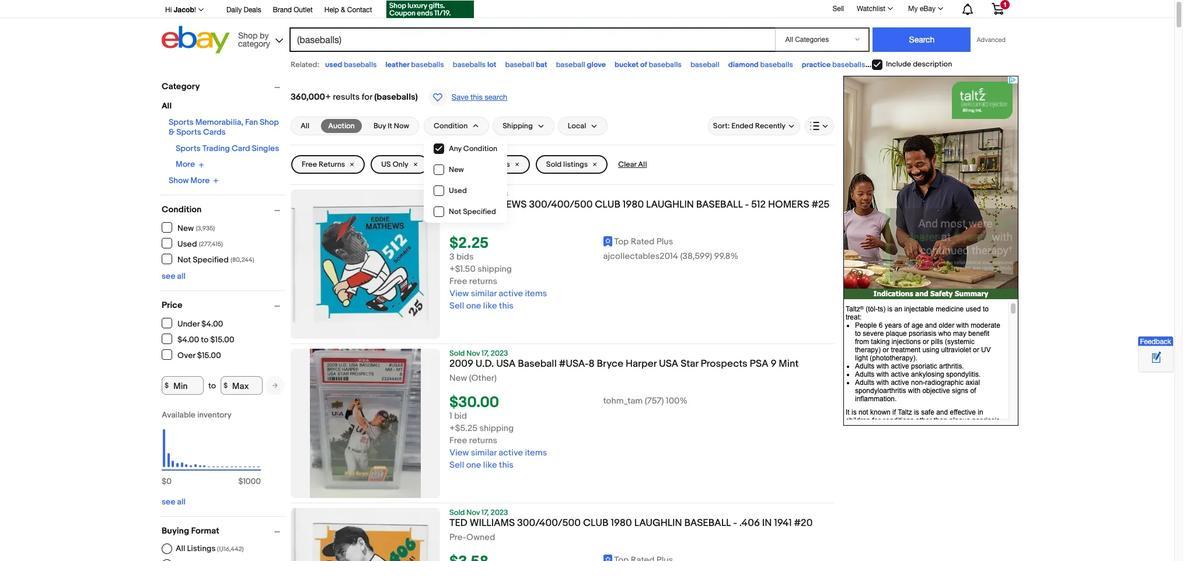 Task type: locate. For each thing, give the bounding box(es) containing it.
sold inside sold  nov 17, 2023 2009 u.d. usa baseball #usa-8 bryce harper usa star prospects psa 9 mint new (other)
[[450, 349, 465, 359]]

$15.00 down the $4.00 to $15.00
[[197, 351, 221, 361]]

view inside tohm_tam (757) 100% 1 bid +$5.25 shipping free returns view similar active items sell one like this
[[450, 448, 469, 459]]

0 vertical spatial pre-
[[450, 214, 467, 225]]

1 vertical spatial returns
[[469, 436, 498, 447]]

1 vertical spatial 2023
[[491, 349, 508, 359]]

0 horizontal spatial not
[[178, 255, 191, 265]]

2 see all from the top
[[162, 498, 186, 508]]

like inside ajcollectables2014 (38,599) 99.8% +$1.50 shipping free returns view similar active items sell one like this
[[483, 301, 497, 312]]

daily
[[227, 6, 242, 14]]

1 vertical spatial 1980
[[611, 518, 632, 530]]

+
[[325, 92, 331, 103]]

see all down 0
[[162, 498, 186, 508]]

0 vertical spatial active
[[499, 289, 523, 300]]

0 vertical spatial this
[[471, 93, 483, 102]]

watchlist
[[857, 5, 886, 13]]

17, right ted
[[482, 509, 489, 518]]

more down more button
[[191, 176, 210, 186]]

3 17, from the top
[[482, 509, 489, 518]]

2 see all button from the top
[[162, 498, 186, 508]]

17, inside sold  nov 17, 2023 2009 u.d. usa baseball #usa-8 bryce harper usa star prospects psa 9 mint new (other)
[[482, 349, 489, 359]]

listings for completed listings
[[486, 160, 510, 169]]

condition up completed listings link
[[464, 144, 498, 154]]

0 vertical spatial laughlin
[[646, 199, 694, 211]]

condition button up any
[[424, 117, 490, 135]]

sold inside sold  nov 17, 2023 eddie mathews 300/400/500 club 1980 laughlin baseball - 512 homers  #25 pre-owned
[[450, 190, 465, 199]]

17, up the not specified
[[482, 190, 489, 199]]

1 baseballs from the left
[[344, 60, 377, 69]]

0 vertical spatial not
[[449, 207, 462, 217]]

1 top rated plus image from the top
[[604, 236, 613, 247]]

Maximum Value in $ text field
[[221, 377, 263, 395]]

sold inside the sold  nov 17, 2023 ted williams 300/400/500 club 1980 laughlin baseball - .406 in 1941  #20 pre-owned
[[450, 509, 465, 518]]

1 vertical spatial used
[[178, 239, 197, 249]]

2 listings from the left
[[564, 160, 588, 169]]

laughlin for 512
[[646, 199, 694, 211]]

0 vertical spatial &
[[341, 6, 345, 14]]

practice baseballs
[[802, 60, 866, 69]]

0 vertical spatial 17,
[[482, 190, 489, 199]]

inventory
[[197, 411, 232, 420]]

1 view from the top
[[450, 289, 469, 300]]

related:
[[291, 60, 320, 69]]

1 vertical spatial $15.00
[[197, 351, 221, 361]]

1 vertical spatial sell
[[450, 301, 464, 312]]

1 vertical spatial all
[[177, 498, 186, 508]]

see all
[[162, 272, 186, 281], [162, 498, 186, 508]]

$ up inventory
[[224, 382, 228, 390]]

1000
[[243, 477, 261, 487]]

sold left u.d.
[[450, 349, 465, 359]]

rated
[[631, 237, 655, 248]]

1 vertical spatial see
[[162, 498, 175, 508]]

view down +$1.50
[[450, 289, 469, 300]]

1 pre- from the top
[[450, 214, 467, 225]]

baseball inside sold  nov 17, 2023 eddie mathews 300/400/500 club 1980 laughlin baseball - 512 homers  #25 pre-owned
[[697, 199, 743, 211]]

2 nov from the top
[[467, 349, 480, 359]]

2 like from the top
[[483, 460, 497, 471]]

0 vertical spatial shipping
[[478, 264, 512, 275]]

- left 512
[[746, 199, 749, 211]]

1 vertical spatial specified
[[193, 255, 229, 265]]

specified down the used link
[[463, 207, 496, 217]]

sold left williams
[[450, 509, 465, 518]]

more
[[176, 160, 195, 170], [191, 176, 210, 186]]

ebay
[[920, 5, 936, 13]]

$4.00 up over $15.00 'link'
[[178, 335, 199, 345]]

0 vertical spatial 300/400/500
[[529, 199, 593, 211]]

3 2023 from the top
[[491, 509, 508, 518]]

1 vertical spatial one
[[466, 460, 481, 471]]

listings for sold listings
[[564, 160, 588, 169]]

see all button for condition
[[162, 272, 186, 281]]

to right minimum value in $ text field at the bottom of page
[[208, 381, 216, 391]]

club inside sold  nov 17, 2023 eddie mathews 300/400/500 club 1980 laughlin baseball - 512 homers  #25 pre-owned
[[595, 199, 621, 211]]

us
[[382, 160, 391, 169]]

0 horizontal spatial usa
[[496, 359, 516, 370]]

baseballs right rawlings
[[905, 60, 938, 69]]

sell down +$1.50
[[450, 301, 464, 312]]

bucket
[[615, 60, 639, 69]]

specified down (277,415)
[[193, 255, 229, 265]]

baseballs right "used"
[[344, 60, 377, 69]]

1
[[1004, 1, 1007, 8], [450, 411, 453, 422]]

view down +$5.25
[[450, 448, 469, 459]]

1 owned from the top
[[467, 214, 495, 225]]

2 view similar active items link from the top
[[450, 448, 547, 459]]

1 horizontal spatial $4.00
[[202, 319, 223, 329]]

17, inside sold  nov 17, 2023 eddie mathews 300/400/500 club 1980 laughlin baseball - 512 homers  #25 pre-owned
[[482, 190, 489, 199]]

top rated plus image left top
[[604, 236, 613, 247]]

buying format button
[[162, 526, 286, 537]]

2023 inside sold  nov 17, 2023 eddie mathews 300/400/500 club 1980 laughlin baseball - 512 homers  #25 pre-owned
[[491, 190, 508, 199]]

2023 up the not specified
[[491, 190, 508, 199]]

eddie mathews 300/400/500 club 1980 laughlin baseball - 512 homers  #25 image
[[292, 190, 439, 339]]

used
[[449, 186, 467, 196], [178, 239, 197, 249]]

sports memorabilia, fan shop & sports cards link
[[169, 117, 279, 137]]

1 horizontal spatial listings
[[564, 160, 588, 169]]

1 vertical spatial view similar active items link
[[450, 448, 547, 459]]

us only
[[382, 160, 409, 169]]

2 similar from the top
[[471, 448, 497, 459]]

0 vertical spatial similar
[[471, 289, 497, 300]]

0 horizontal spatial 1
[[450, 411, 453, 422]]

0 horizontal spatial baseball
[[505, 60, 535, 69]]

pre- down ted
[[450, 533, 467, 544]]

1 one from the top
[[466, 301, 481, 312]]

baseball
[[505, 60, 535, 69], [556, 60, 586, 69], [691, 60, 720, 69]]

top rated plus image down the sold  nov 17, 2023 ted williams 300/400/500 club 1980 laughlin baseball - .406 in 1941  #20 pre-owned
[[604, 555, 613, 562]]

1 2023 from the top
[[491, 190, 508, 199]]

more up "show more"
[[176, 160, 195, 170]]

all down "category"
[[162, 101, 172, 111]]

1 see from the top
[[162, 272, 175, 281]]

pre- inside the sold  nov 17, 2023 ted williams 300/400/500 club 1980 laughlin baseball - .406 in 1941  #20 pre-owned
[[450, 533, 467, 544]]

2 2023 from the top
[[491, 349, 508, 359]]

this inside tohm_tam (757) 100% 1 bid +$5.25 shipping free returns view similar active items sell one like this
[[499, 460, 514, 471]]

1980 inside sold  nov 17, 2023 eddie mathews 300/400/500 club 1980 laughlin baseball - 512 homers  #25 pre-owned
[[623, 199, 644, 211]]

new for new (3,935)
[[178, 223, 194, 233]]

top rated plus
[[615, 237, 674, 248]]

2 vertical spatial new
[[450, 373, 467, 384]]

2 vertical spatial nov
[[467, 509, 480, 518]]

shop right 'fan'
[[260, 117, 279, 127]]

active inside tohm_tam (757) 100% 1 bid +$5.25 shipping free returns view similar active items sell one like this
[[499, 448, 523, 459]]

see down 0
[[162, 498, 175, 508]]

2 pre- from the top
[[450, 533, 467, 544]]

not for not specified
[[449, 207, 462, 217]]

2009 u.d. usa baseball #usa-8 bryce harper usa star prospects psa 9 mint image
[[310, 349, 421, 499]]

1 horizontal spatial not
[[449, 207, 462, 217]]

1 sell one like this link from the top
[[450, 301, 514, 312]]

1 vertical spatial top rated plus image
[[604, 555, 613, 562]]

1 returns from the top
[[469, 276, 498, 287]]

2 items from the top
[[525, 448, 547, 459]]

0 vertical spatial 1
[[1004, 1, 1007, 8]]

1 vertical spatial baseball
[[685, 518, 731, 530]]

1 items from the top
[[525, 289, 547, 300]]

shop by category banner
[[159, 0, 1013, 57]]

#usa-
[[559, 359, 589, 370]]

see all button
[[162, 272, 186, 281], [162, 498, 186, 508]]

1 see all from the top
[[162, 272, 186, 281]]

similar down +$1.50
[[471, 289, 497, 300]]

format
[[191, 526, 219, 537]]

Auction selected text field
[[328, 121, 355, 131]]

see all up price
[[162, 272, 186, 281]]

2 horizontal spatial baseball
[[691, 60, 720, 69]]

my
[[909, 5, 918, 13]]

sell link
[[828, 4, 850, 13]]

1 vertical spatial owned
[[467, 533, 495, 544]]

None submit
[[873, 27, 972, 52]]

1 horizontal spatial used
[[449, 186, 467, 196]]

300/400/500 inside the sold  nov 17, 2023 ted williams 300/400/500 club 1980 laughlin baseball - .406 in 1941  #20 pre-owned
[[517, 518, 581, 530]]

2 vertical spatial free
[[450, 436, 467, 447]]

baseballs right 'practice'
[[833, 60, 866, 69]]

returns down +$5.25
[[469, 436, 498, 447]]

$4.00 up the $4.00 to $15.00
[[202, 319, 223, 329]]

0 vertical spatial see all button
[[162, 272, 186, 281]]

baseballs right of
[[649, 60, 682, 69]]

0 vertical spatial new
[[449, 165, 464, 175]]

1 horizontal spatial shop
[[260, 117, 279, 127]]

save this search
[[452, 93, 508, 102]]

mathews
[[480, 199, 527, 211]]

3
[[450, 252, 455, 263]]

& left cards
[[169, 127, 175, 137]]

usa right u.d.
[[496, 359, 516, 370]]

listings down the local
[[564, 160, 588, 169]]

1 vertical spatial items
[[525, 448, 547, 459]]

sell one like this link down +$5.25
[[450, 460, 514, 471]]

0 vertical spatial 2023
[[491, 190, 508, 199]]

new left (3,935)
[[178, 223, 194, 233]]

1 vertical spatial $4.00
[[178, 335, 199, 345]]

top rated plus image
[[604, 236, 613, 247], [604, 555, 613, 562]]

baseball left bat
[[505, 60, 535, 69]]

specified inside "not specified" link
[[463, 207, 496, 217]]

$15.00 down under $4.00
[[210, 335, 234, 345]]

of
[[641, 60, 647, 69]]

sell
[[833, 4, 844, 13], [450, 301, 464, 312], [450, 460, 464, 471]]

baseballs right diamond
[[761, 60, 794, 69]]

sell inside tohm_tam (757) 100% 1 bid +$5.25 shipping free returns view similar active items sell one like this
[[450, 460, 464, 471]]

300/400/500 inside sold  nov 17, 2023 eddie mathews 300/400/500 club 1980 laughlin baseball - 512 homers  #25 pre-owned
[[529, 199, 593, 211]]

1 active from the top
[[499, 289, 523, 300]]

1 vertical spatial see all button
[[162, 498, 186, 508]]

shipping right +$1.50
[[478, 264, 512, 275]]

0 vertical spatial items
[[525, 289, 547, 300]]

usa left star
[[659, 359, 679, 370]]

advanced
[[977, 36, 1006, 43]]

listings down any condition on the left of page
[[486, 160, 510, 169]]

like inside tohm_tam (757) 100% 1 bid +$5.25 shipping free returns view similar active items sell one like this
[[483, 460, 497, 471]]

new inside sold  nov 17, 2023 2009 u.d. usa baseball #usa-8 bryce harper usa star prospects psa 9 mint new (other)
[[450, 373, 467, 384]]

shipping button
[[493, 117, 555, 135]]

more inside show more button
[[191, 176, 210, 186]]

2 view from the top
[[450, 448, 469, 459]]

(757)
[[645, 396, 664, 407]]

memorabilia,
[[195, 117, 243, 127]]

2023 up (other)
[[491, 349, 508, 359]]

& right the 'help'
[[341, 6, 345, 14]]

see all button up price
[[162, 272, 186, 281]]

- inside the sold  nov 17, 2023 ted williams 300/400/500 club 1980 laughlin baseball - .406 in 1941  #20 pre-owned
[[734, 518, 738, 530]]

available inventory
[[162, 411, 232, 420]]

2 one from the top
[[466, 460, 481, 471]]

0 vertical spatial club
[[595, 199, 621, 211]]

0 vertical spatial one
[[466, 301, 481, 312]]

3 nov from the top
[[467, 509, 480, 518]]

300/400/500 down sold listings
[[529, 199, 593, 211]]

0 vertical spatial see all
[[162, 272, 186, 281]]

new inside new link
[[449, 165, 464, 175]]

6 baseballs from the left
[[833, 60, 866, 69]]

1 horizontal spatial 1
[[1004, 1, 1007, 8]]

returns down +$1.50
[[469, 276, 498, 287]]

sports for sports memorabilia, fan shop & sports cards
[[169, 117, 194, 127]]

1 vertical spatial sell one like this link
[[450, 460, 514, 471]]

see for price
[[162, 498, 175, 508]]

sold for u.d.
[[450, 349, 465, 359]]

shipping right +$5.25
[[480, 424, 514, 435]]

condition up any
[[434, 121, 468, 131]]

nov inside sold  nov 17, 2023 2009 u.d. usa baseball #usa-8 bryce harper usa star prospects psa 9 mint new (other)
[[467, 349, 480, 359]]

- left .406
[[734, 518, 738, 530]]

used up eddie
[[449, 186, 467, 196]]

1 vertical spatial more
[[191, 176, 210, 186]]

0 horizontal spatial listings
[[486, 160, 510, 169]]

0 vertical spatial baseball
[[697, 199, 743, 211]]

buying
[[162, 526, 189, 537]]

to down under $4.00
[[201, 335, 209, 345]]

new down 2009
[[450, 373, 467, 384]]

7 baseballs from the left
[[905, 60, 938, 69]]

0 vertical spatial view similar active items link
[[450, 289, 547, 300]]

1 like from the top
[[483, 301, 497, 312]]

all down 360,000
[[301, 121, 310, 131]]

2 active from the top
[[499, 448, 523, 459]]

0 vertical spatial used
[[449, 186, 467, 196]]

view similar active items link down +$1.50
[[450, 289, 547, 300]]

1 vertical spatial -
[[734, 518, 738, 530]]

$ up available
[[165, 382, 169, 390]]

ted williams 300/400/500 club 1980 laughlin baseball - .406 in 1941  #20 image
[[292, 509, 439, 562]]

1 vertical spatial pre-
[[450, 533, 467, 544]]

2 top rated plus image from the top
[[604, 555, 613, 562]]

sell one like this link down +$1.50
[[450, 301, 514, 312]]

1 vertical spatial see all
[[162, 498, 186, 508]]

0 horizontal spatial shop
[[238, 31, 258, 40]]

2023 right ted
[[491, 509, 508, 518]]

2 vertical spatial sell
[[450, 460, 464, 471]]

1 nov from the top
[[467, 190, 480, 199]]

0 vertical spatial condition button
[[424, 117, 490, 135]]

- inside sold  nov 17, 2023 eddie mathews 300/400/500 club 1980 laughlin baseball - 512 homers  #25 pre-owned
[[746, 199, 749, 211]]

1 vertical spatial active
[[499, 448, 523, 459]]

baseballs for diamond baseballs
[[761, 60, 794, 69]]

2023 for $30.00
[[491, 349, 508, 359]]

my ebay
[[909, 5, 936, 13]]

items
[[525, 289, 547, 300], [525, 448, 547, 459]]

like up williams
[[483, 460, 497, 471]]

0 vertical spatial see
[[162, 272, 175, 281]]

0 vertical spatial all
[[177, 272, 186, 281]]

1 baseball from the left
[[505, 60, 535, 69]]

under $4.00
[[178, 319, 223, 329]]

free left returns on the top of page
[[302, 160, 317, 169]]

free down +$1.50
[[450, 276, 467, 287]]

0 horizontal spatial $4.00
[[178, 335, 199, 345]]

1 up advanced link
[[1004, 1, 1007, 8]]

homers
[[769, 199, 810, 211]]

shipping inside ajcollectables2014 (38,599) 99.8% +$1.50 shipping free returns view similar active items sell one like this
[[478, 264, 512, 275]]

1 horizontal spatial condition button
[[424, 117, 490, 135]]

pre- down eddie
[[450, 214, 467, 225]]

sold down local dropdown button
[[547, 160, 562, 169]]

sell left watchlist
[[833, 4, 844, 13]]

2009
[[450, 359, 474, 370]]

sold up "not specified" link
[[450, 190, 465, 199]]

baseball left .406
[[685, 518, 731, 530]]

all listings (1,116,442)
[[176, 544, 244, 554]]

1980 inside the sold  nov 17, 2023 ted williams 300/400/500 club 1980 laughlin baseball - .406 in 1941  #20 pre-owned
[[611, 518, 632, 530]]

returns inside tohm_tam (757) 100% 1 bid +$5.25 shipping free returns view similar active items sell one like this
[[469, 436, 498, 447]]

any condition link
[[425, 138, 507, 159]]

leather baseballs
[[386, 60, 444, 69]]

deals
[[244, 6, 261, 14]]

new down any
[[449, 165, 464, 175]]

0 horizontal spatial used
[[178, 239, 197, 249]]

1 vertical spatial view
[[450, 448, 469, 459]]

nov inside sold  nov 17, 2023 eddie mathews 300/400/500 club 1980 laughlin baseball - 512 homers  #25 pre-owned
[[467, 190, 480, 199]]

$30.00
[[450, 394, 499, 412]]

buying format
[[162, 526, 219, 537]]

one down +$1.50
[[466, 301, 481, 312]]

hi jacob !
[[165, 5, 196, 14]]

baseball left glove
[[556, 60, 586, 69]]

one down +$5.25
[[466, 460, 481, 471]]

(38,599)
[[681, 251, 713, 262]]

baseball
[[697, 199, 743, 211], [685, 518, 731, 530]]

1 similar from the top
[[471, 289, 497, 300]]

1980
[[623, 199, 644, 211], [611, 518, 632, 530]]

top rated plus image for williams
[[604, 555, 613, 562]]

sold for williams
[[450, 509, 465, 518]]

0 horizontal spatial -
[[734, 518, 738, 530]]

main content
[[291, 76, 835, 562]]

baseballs left lot
[[453, 60, 486, 69]]

1 vertical spatial free
[[450, 276, 467, 287]]

1 all from the top
[[177, 272, 186, 281]]

5 baseballs from the left
[[761, 60, 794, 69]]

not down the used link
[[449, 207, 462, 217]]

2 returns from the top
[[469, 436, 498, 447]]

all right clear on the right top
[[639, 160, 647, 169]]

1 vertical spatial not
[[178, 255, 191, 265]]

shop by category
[[238, 31, 270, 48]]

0 vertical spatial like
[[483, 301, 497, 312]]

sort:
[[714, 121, 730, 131]]

0 vertical spatial returns
[[469, 276, 498, 287]]

(baseballs)
[[374, 92, 418, 103]]

save this search button
[[425, 88, 511, 107]]

see up price
[[162, 272, 175, 281]]

pre- inside sold  nov 17, 2023 eddie mathews 300/400/500 club 1980 laughlin baseball - 512 homers  #25 pre-owned
[[450, 214, 467, 225]]

owned down eddie
[[467, 214, 495, 225]]

-
[[746, 199, 749, 211], [734, 518, 738, 530]]

like up u.d.
[[483, 301, 497, 312]]

0 vertical spatial view
[[450, 289, 469, 300]]

0 vertical spatial $4.00
[[202, 319, 223, 329]]

baseballs right 'leather'
[[411, 60, 444, 69]]

nov inside the sold  nov 17, 2023 ted williams 300/400/500 club 1980 laughlin baseball - .406 in 1941  #20 pre-owned
[[467, 509, 480, 518]]

1 see all button from the top
[[162, 272, 186, 281]]

view similar active items link down +$5.25
[[450, 448, 547, 459]]

bids
[[457, 252, 474, 263]]

0 vertical spatial to
[[201, 335, 209, 345]]

condition button up (3,935)
[[162, 204, 286, 216]]

$ up buying
[[162, 477, 167, 487]]

shop left the by at the top
[[238, 31, 258, 40]]

2023 inside sold  nov 17, 2023 2009 u.d. usa baseball #usa-8 bryce harper usa star prospects psa 9 mint new (other)
[[491, 349, 508, 359]]

1 left the bid
[[450, 411, 453, 422]]

similar down +$5.25
[[471, 448, 497, 459]]

see all button down 0
[[162, 498, 186, 508]]

one inside tohm_tam (757) 100% 1 bid +$5.25 shipping free returns view similar active items sell one like this
[[466, 460, 481, 471]]

& inside "sports memorabilia, fan shop & sports cards"
[[169, 127, 175, 137]]

1 inside 'link'
[[1004, 1, 1007, 8]]

2 vertical spatial 17,
[[482, 509, 489, 518]]

1 vertical spatial new
[[178, 223, 194, 233]]

$ 1000
[[238, 477, 261, 487]]

ted williams 300/400/500 club 1980 laughlin baseball - .406 in 1941  #20 heading
[[450, 518, 813, 530]]

diamond
[[729, 60, 759, 69]]

all up buying
[[177, 498, 186, 508]]

2023
[[491, 190, 508, 199], [491, 349, 508, 359], [491, 509, 508, 518]]

0 horizontal spatial specified
[[193, 255, 229, 265]]

1 listings from the left
[[486, 160, 510, 169]]

baseball left diamond
[[691, 60, 720, 69]]

it
[[388, 121, 392, 131]]

0 vertical spatial free
[[302, 160, 317, 169]]

1 vertical spatial condition
[[464, 144, 498, 154]]

2023 inside the sold  nov 17, 2023 ted williams 300/400/500 club 1980 laughlin baseball - .406 in 1941  #20 pre-owned
[[491, 509, 508, 518]]

1 horizontal spatial &
[[341, 6, 345, 14]]

all
[[162, 101, 172, 111], [301, 121, 310, 131], [639, 160, 647, 169], [176, 544, 185, 554]]

2 baseballs from the left
[[411, 60, 444, 69]]

1 usa from the left
[[496, 359, 516, 370]]

1 17, from the top
[[482, 190, 489, 199]]

baseballs lot
[[453, 60, 497, 69]]

club inside the sold  nov 17, 2023 ted williams 300/400/500 club 1980 laughlin baseball - .406 in 1941  #20 pre-owned
[[583, 518, 609, 530]]

listings
[[486, 160, 510, 169], [564, 160, 588, 169]]

sold  nov 17, 2023 ted williams 300/400/500 club 1980 laughlin baseball - .406 in 1941  #20 pre-owned
[[450, 509, 813, 544]]

0 vertical spatial -
[[746, 199, 749, 211]]

over $15.00 link
[[162, 350, 222, 361]]

1 vertical spatial this
[[499, 301, 514, 312]]

view similar active items link
[[450, 289, 547, 300], [450, 448, 547, 459]]

300/400/500 right williams
[[517, 518, 581, 530]]

2 see from the top
[[162, 498, 175, 508]]

baseballs for leather baseballs
[[411, 60, 444, 69]]

0 vertical spatial owned
[[467, 214, 495, 225]]

laughlin inside the sold  nov 17, 2023 ted williams 300/400/500 club 1980 laughlin baseball - .406 in 1941  #20 pre-owned
[[635, 518, 682, 530]]

& inside help & contact link
[[341, 6, 345, 14]]

baseball left 512
[[697, 199, 743, 211]]

2 owned from the top
[[467, 533, 495, 544]]

shop
[[238, 31, 258, 40], [260, 117, 279, 127]]

0 vertical spatial top rated plus image
[[604, 236, 613, 247]]

brand
[[273, 6, 292, 14]]

all up price
[[177, 272, 186, 281]]

not down used (277,415)
[[178, 255, 191, 265]]

eddie mathews 300/400/500 club 1980 laughlin baseball - 512 homers  #25 heading
[[450, 199, 830, 211]]

owned inside the sold  nov 17, 2023 ted williams 300/400/500 club 1980 laughlin baseball - .406 in 1941  #20 pre-owned
[[467, 533, 495, 544]]

2 baseball from the left
[[556, 60, 586, 69]]

cards
[[203, 127, 226, 137]]

used down "new (3,935)"
[[178, 239, 197, 249]]

1 vertical spatial 17,
[[482, 349, 489, 359]]

items inside tohm_tam (757) 100% 1 bid +$5.25 shipping free returns view similar active items sell one like this
[[525, 448, 547, 459]]

1 vertical spatial shipping
[[480, 424, 514, 435]]

$
[[165, 382, 169, 390], [224, 382, 228, 390], [162, 477, 167, 487], [238, 477, 243, 487]]

save
[[452, 93, 469, 102]]

sell down +$5.25
[[450, 460, 464, 471]]

sports
[[169, 117, 194, 127], [177, 127, 201, 137], [176, 144, 201, 154]]

baseball inside the sold  nov 17, 2023 ted williams 300/400/500 club 1980 laughlin baseball - .406 in 1941  #20 pre-owned
[[685, 518, 731, 530]]

listings
[[187, 544, 216, 554]]

1 vertical spatial nov
[[467, 349, 480, 359]]

owned down williams
[[467, 533, 495, 544]]

1 horizontal spatial -
[[746, 199, 749, 211]]

free down +$5.25
[[450, 436, 467, 447]]

2 all from the top
[[177, 498, 186, 508]]

returns
[[469, 276, 498, 287], [469, 436, 498, 447]]

club
[[595, 199, 621, 211], [583, 518, 609, 530]]

used for used (277,415)
[[178, 239, 197, 249]]

0 vertical spatial condition
[[434, 121, 468, 131]]

ended
[[732, 121, 754, 131]]

$4.00 inside $4.00 to $15.00 link
[[178, 335, 199, 345]]

all down buying
[[176, 544, 185, 554]]

0 vertical spatial more
[[176, 160, 195, 170]]

get the coupon image
[[386, 1, 474, 18]]

2 17, from the top
[[482, 349, 489, 359]]

1 vertical spatial 1
[[450, 411, 453, 422]]

1 horizontal spatial baseball
[[556, 60, 586, 69]]

laughlin inside sold  nov 17, 2023 eddie mathews 300/400/500 club 1980 laughlin baseball - 512 homers  #25 pre-owned
[[646, 199, 694, 211]]

under $4.00 link
[[162, 318, 224, 329]]

1 inside tohm_tam (757) 100% 1 bid +$5.25 shipping free returns view similar active items sell one like this
[[450, 411, 453, 422]]

1 horizontal spatial usa
[[659, 359, 679, 370]]

0 vertical spatial sell
[[833, 4, 844, 13]]

1 vertical spatial like
[[483, 460, 497, 471]]

specified for not specified
[[463, 207, 496, 217]]



Task type: describe. For each thing, give the bounding box(es) containing it.
results
[[333, 92, 360, 103]]

nov for $30.00
[[467, 349, 480, 359]]

baseball for 512
[[697, 199, 743, 211]]

rawlings baseballs
[[875, 60, 938, 69]]

help
[[325, 6, 339, 14]]

graph of available inventory between $0 and $1000+ image
[[162, 411, 261, 493]]

baseball for glove
[[556, 60, 586, 69]]

prospects
[[701, 359, 748, 370]]

advertisement region
[[844, 76, 1019, 426]]

contact
[[347, 6, 372, 14]]

clear all
[[619, 160, 647, 169]]

specified for not specified (80,244)
[[193, 255, 229, 265]]

2023 for $2.25
[[491, 190, 508, 199]]

all for condition
[[177, 272, 186, 281]]

baseball glove
[[556, 60, 606, 69]]

shop by category button
[[233, 26, 286, 51]]

laughlin for .406
[[635, 518, 682, 530]]

one inside ajcollectables2014 (38,599) 99.8% +$1.50 shipping free returns view similar active items sell one like this
[[466, 301, 481, 312]]

auction link
[[321, 119, 362, 133]]

listing options selector. list view selected. image
[[811, 121, 829, 131]]

sports memorabilia, fan shop & sports cards
[[169, 117, 279, 137]]

17, for $30.00
[[482, 349, 489, 359]]

2009 u.d. usa baseball #usa-8 bryce harper usa star prospects psa 9 mint link
[[450, 359, 835, 374]]

baseballs for used baseballs
[[344, 60, 377, 69]]

completed listings link
[[434, 155, 530, 174]]

harper
[[626, 359, 657, 370]]

ted williams 300/400/500 club 1980 laughlin baseball - .406 in 1941  #20 link
[[450, 518, 835, 533]]

sold  nov 17, 2023 eddie mathews 300/400/500 club 1980 laughlin baseball - 512 homers  #25 pre-owned
[[450, 190, 830, 225]]

mint
[[779, 359, 799, 370]]

similar inside tohm_tam (757) 100% 1 bid +$5.25 shipping free returns view similar active items sell one like this
[[471, 448, 497, 459]]

plus
[[657, 237, 674, 248]]

free inside tohm_tam (757) 100% 1 bid +$5.25 shipping free returns view similar active items sell one like this
[[450, 436, 467, 447]]

0 horizontal spatial condition button
[[162, 204, 286, 216]]

rawlings
[[875, 60, 903, 69]]

see all for price
[[162, 498, 186, 508]]

category
[[238, 39, 270, 48]]

tohm_tam
[[604, 396, 643, 407]]

clear
[[619, 160, 637, 169]]

3 baseball from the left
[[691, 60, 720, 69]]

top rated plus image for mathews
[[604, 236, 613, 247]]

1 view similar active items link from the top
[[450, 289, 547, 300]]

view inside ajcollectables2014 (38,599) 99.8% +$1.50 shipping free returns view similar active items sell one like this
[[450, 289, 469, 300]]

outlet
[[294, 6, 313, 14]]

description
[[913, 60, 953, 69]]

more button
[[176, 159, 204, 170]]

by
[[260, 31, 269, 40]]

trading
[[202, 144, 230, 154]]

club for williams
[[583, 518, 609, 530]]

top
[[615, 237, 629, 248]]

2009 u.d. usa baseball #usa-8 bryce harper usa star prospects psa 9 mint heading
[[450, 359, 799, 370]]

active inside ajcollectables2014 (38,599) 99.8% +$1.50 shipping free returns view similar active items sell one like this
[[499, 289, 523, 300]]

2 usa from the left
[[659, 359, 679, 370]]

recently
[[756, 121, 786, 131]]

Minimum Value in $ text field
[[162, 377, 204, 395]]

sort: ended recently
[[714, 121, 786, 131]]

4 baseballs from the left
[[649, 60, 682, 69]]

items inside ajcollectables2014 (38,599) 99.8% +$1.50 shipping free returns view similar active items sell one like this
[[525, 289, 547, 300]]

singles
[[252, 144, 279, 154]]

returns
[[319, 160, 345, 169]]

local button
[[558, 117, 608, 135]]

see all button for price
[[162, 498, 186, 508]]

not specified
[[449, 207, 496, 217]]

club for mathews
[[595, 199, 621, 211]]

available
[[162, 411, 196, 420]]

#25
[[812, 199, 830, 211]]

0
[[167, 477, 172, 487]]

watchlist link
[[851, 2, 899, 16]]

100%
[[666, 396, 688, 407]]

2 sell one like this link from the top
[[450, 460, 514, 471]]

used for used
[[449, 186, 467, 196]]

$15.00 inside 'link'
[[197, 351, 221, 361]]

$4.00 inside under $4.00 link
[[202, 319, 223, 329]]

this inside 'button'
[[471, 93, 483, 102]]

bucket of baseballs
[[615, 60, 682, 69]]

leather
[[386, 60, 410, 69]]

baseball
[[518, 359, 557, 370]]

1 vertical spatial to
[[208, 381, 216, 391]]

free returns
[[302, 160, 345, 169]]

williams
[[470, 518, 515, 530]]

0 vertical spatial $15.00
[[210, 335, 234, 345]]

ted
[[450, 518, 468, 530]]

baseballs for rawlings baseballs
[[905, 60, 938, 69]]

1980 for mathews
[[623, 199, 644, 211]]

nov for $2.25
[[467, 190, 480, 199]]

category
[[162, 81, 200, 92]]

(277,415)
[[199, 240, 223, 248]]

sell inside ajcollectables2014 (38,599) 99.8% +$1.50 shipping free returns view similar active items sell one like this
[[450, 301, 464, 312]]

under
[[178, 319, 200, 329]]

+$1.50
[[450, 264, 476, 275]]

1 link
[[985, 0, 1012, 17]]

auction
[[328, 121, 355, 131]]

psa
[[750, 359, 769, 370]]

1980 for williams
[[611, 518, 632, 530]]

Search for anything text field
[[291, 29, 774, 51]]

not specified (80,244)
[[178, 255, 254, 265]]

$4.00 to $15.00
[[178, 335, 234, 345]]

price button
[[162, 300, 286, 311]]

none submit inside shop by category "banner"
[[873, 27, 972, 52]]

this inside ajcollectables2014 (38,599) 99.8% +$1.50 shipping free returns view similar active items sell one like this
[[499, 301, 514, 312]]

see for condition
[[162, 272, 175, 281]]

main content containing $2.25
[[291, 76, 835, 562]]

diamond baseballs
[[729, 60, 794, 69]]

owned inside sold  nov 17, 2023 eddie mathews 300/400/500 club 1980 laughlin baseball - 512 homers  #25 pre-owned
[[467, 214, 495, 225]]

(other)
[[469, 373, 497, 384]]

new link
[[425, 159, 507, 180]]

see all for condition
[[162, 272, 186, 281]]

sports trading card singles link
[[176, 144, 279, 154]]

sports for sports trading card singles
[[176, 144, 201, 154]]

similar inside ajcollectables2014 (38,599) 99.8% +$1.50 shipping free returns view similar active items sell one like this
[[471, 289, 497, 300]]

17, for $2.25
[[482, 190, 489, 199]]

baseballs for practice baseballs
[[833, 60, 866, 69]]

buy it now link
[[367, 119, 416, 133]]

brand outlet
[[273, 6, 313, 14]]

daily deals
[[227, 6, 261, 14]]

used link
[[425, 180, 507, 201]]

not for not specified (80,244)
[[178, 255, 191, 265]]

account navigation
[[159, 0, 1013, 20]]

17, inside the sold  nov 17, 2023 ted williams 300/400/500 club 1980 laughlin baseball - .406 in 1941  #20 pre-owned
[[482, 509, 489, 518]]

used (277,415)
[[178, 239, 223, 249]]

!
[[194, 6, 196, 14]]

- for .406
[[734, 518, 738, 530]]

3 baseballs from the left
[[453, 60, 486, 69]]

ajcollectables2014 (38,599) 99.8% +$1.50 shipping free returns view similar active items sell one like this
[[450, 251, 739, 312]]

all for price
[[177, 498, 186, 508]]

buy
[[374, 121, 386, 131]]

$ up buying format dropdown button
[[238, 477, 243, 487]]

sold for mathews
[[450, 190, 465, 199]]

new (3,935)
[[178, 223, 215, 233]]

bat
[[536, 60, 548, 69]]

daily deals link
[[227, 4, 261, 17]]

all inside clear all link
[[639, 160, 647, 169]]

shop inside "sports memorabilia, fan shop & sports cards"
[[260, 117, 279, 127]]

help & contact
[[325, 6, 372, 14]]

help & contact link
[[325, 4, 372, 17]]

- for 512
[[746, 199, 749, 211]]

8
[[589, 359, 595, 370]]

baseball for .406
[[685, 518, 731, 530]]

shop inside shop by category
[[238, 31, 258, 40]]

+$5.25
[[450, 424, 478, 435]]

free inside ajcollectables2014 (38,599) 99.8% +$1.50 shipping free returns view similar active items sell one like this
[[450, 276, 467, 287]]

local
[[568, 121, 587, 131]]

eddie
[[450, 199, 477, 211]]

buy it now
[[374, 121, 409, 131]]

300/400/500 for williams
[[517, 518, 581, 530]]

all inside all link
[[301, 121, 310, 131]]

shipping inside tohm_tam (757) 100% 1 bid +$5.25 shipping free returns view similar active items sell one like this
[[480, 424, 514, 435]]

 (1,116,442) Items text field
[[216, 546, 244, 554]]

returns inside ajcollectables2014 (38,599) 99.8% +$1.50 shipping free returns view similar active items sell one like this
[[469, 276, 498, 287]]

used baseballs
[[325, 60, 377, 69]]

300/400/500 for mathews
[[529, 199, 593, 211]]

baseball for bat
[[505, 60, 535, 69]]

sell inside account navigation
[[833, 4, 844, 13]]

new for new
[[449, 165, 464, 175]]

more inside more button
[[176, 160, 195, 170]]

baseball bat
[[505, 60, 548, 69]]

practice
[[802, 60, 831, 69]]

in
[[763, 518, 772, 530]]

completed
[[445, 160, 484, 169]]

2 vertical spatial condition
[[162, 204, 202, 216]]



Task type: vqa. For each thing, say whether or not it's contained in the screenshot.
the middle and
no



